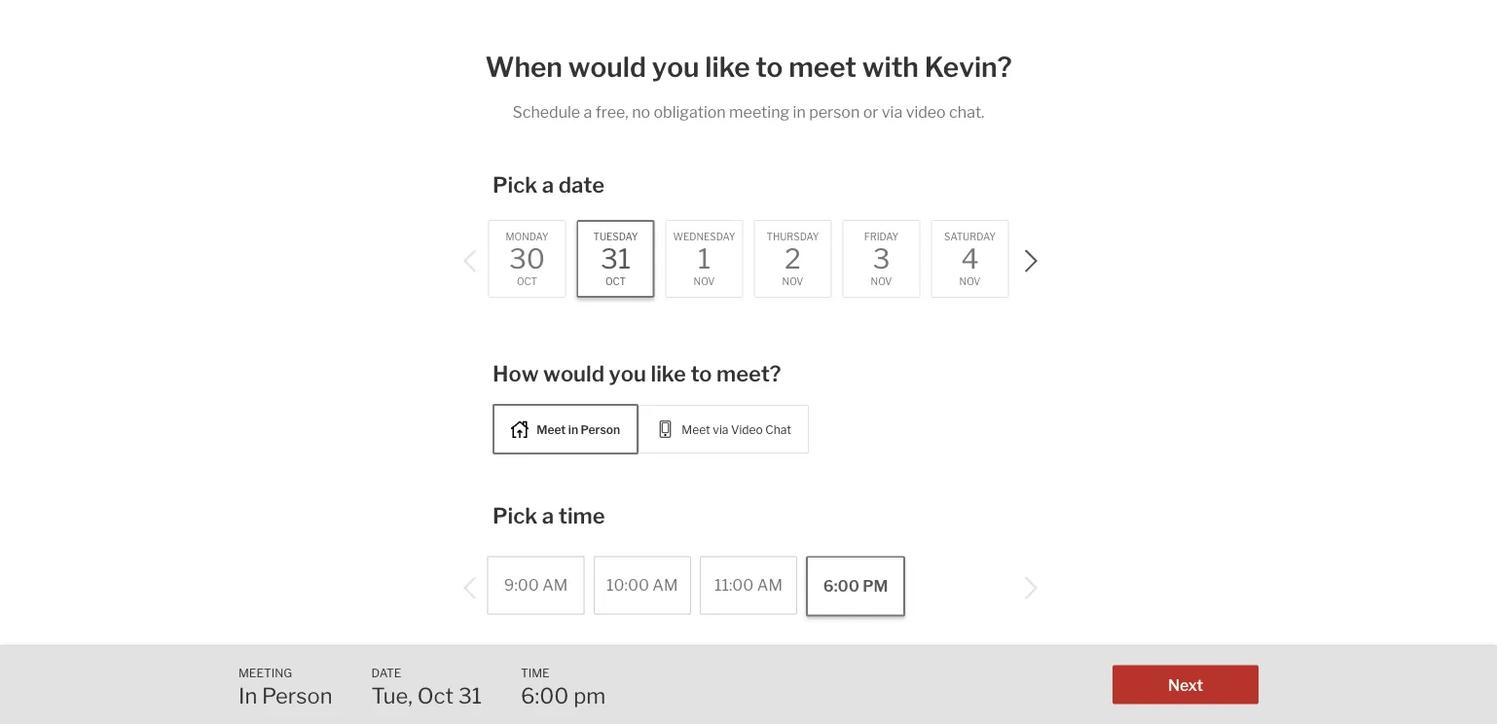 Task type: vqa. For each thing, say whether or not it's contained in the screenshot.


Task type: describe. For each thing, give the bounding box(es) containing it.
person for in
[[581, 423, 620, 437]]

chat
[[765, 423, 791, 437]]

saturday 4 nov
[[944, 231, 996, 287]]

schedule a free, no obligation meeting in person or via video chat.
[[513, 103, 985, 122]]

1
[[698, 243, 711, 276]]

tuesday 31 oct
[[593, 231, 638, 287]]

3
[[873, 243, 890, 276]]

how
[[493, 361, 539, 387]]

schedule
[[513, 103, 580, 122]]

am for 10:00 am
[[653, 576, 678, 595]]

meeting
[[238, 666, 292, 680]]

0 horizontal spatial in
[[568, 423, 578, 437]]

wednesday 1 nov
[[673, 231, 735, 287]]

thursday
[[767, 231, 819, 243]]

pick for pick a time
[[493, 503, 538, 530]]

previous image for 9:00 am
[[458, 577, 482, 601]]

pick for pick a date
[[493, 172, 538, 198]]

nov for 1
[[694, 276, 715, 287]]

wednesday
[[673, 231, 735, 243]]

in
[[238, 683, 257, 709]]

31 inside date tue, oct 31
[[458, 683, 482, 709]]

oct for 30
[[517, 276, 537, 287]]

2
[[785, 243, 801, 276]]

thursday 2 nov
[[767, 231, 819, 287]]

you for meet
[[652, 51, 699, 84]]

time
[[521, 666, 550, 680]]

like for meet?
[[651, 361, 686, 387]]

6:00 inside button
[[823, 577, 859, 596]]

no
[[632, 103, 650, 122]]

meet
[[789, 51, 857, 84]]

chat.
[[949, 103, 985, 122]]

or
[[863, 103, 878, 122]]

6:00 pm
[[823, 577, 888, 596]]

11:00 am
[[715, 576, 783, 595]]

time
[[558, 503, 605, 530]]

10:00 am
[[607, 576, 678, 595]]

pick a date
[[493, 172, 605, 198]]

9:00 am button
[[487, 557, 585, 615]]

6:00 pm button
[[806, 557, 905, 617]]

10:00
[[607, 576, 649, 595]]

11:00 am button
[[700, 557, 797, 615]]

a for date
[[542, 172, 554, 198]]

meet for meet via video chat
[[682, 423, 710, 437]]

next image
[[1019, 250, 1043, 274]]

to for meet?
[[691, 361, 712, 387]]

when
[[485, 51, 563, 84]]

how would you like to meet?
[[493, 361, 781, 387]]

next button
[[1113, 665, 1259, 704]]

free,
[[595, 103, 629, 122]]

meeting
[[729, 103, 790, 122]]

am for 11:00 am
[[757, 576, 783, 595]]

with
[[862, 51, 919, 84]]

0 horizontal spatial via
[[713, 423, 728, 437]]

when would you like to meet with kevin ?
[[485, 51, 1012, 84]]

would for how
[[543, 361, 605, 387]]



Task type: locate. For each thing, give the bounding box(es) containing it.
0 horizontal spatial oct
[[417, 683, 454, 709]]

previous image left monday 30 oct
[[458, 250, 482, 274]]

0 vertical spatial you
[[652, 51, 699, 84]]

am for 9:00 am
[[542, 576, 568, 595]]

1 meet from the left
[[537, 423, 566, 437]]

nov inside wednesday 1 nov
[[694, 276, 715, 287]]

to left meet?
[[691, 361, 712, 387]]

kevin
[[925, 51, 997, 84]]

nov down thursday
[[782, 276, 803, 287]]

1 horizontal spatial you
[[652, 51, 699, 84]]

via left video
[[713, 423, 728, 437]]

like left meet?
[[651, 361, 686, 387]]

tue,
[[371, 683, 413, 709]]

a for free,
[[584, 103, 592, 122]]

0 horizontal spatial you
[[609, 361, 646, 387]]

nov inside saturday 4 nov
[[959, 276, 981, 287]]

in down how would you like to meet?
[[568, 423, 578, 437]]

0 vertical spatial would
[[568, 51, 646, 84]]

person down meeting at the bottom of page
[[262, 683, 332, 709]]

you
[[652, 51, 699, 84], [609, 361, 646, 387]]

0 vertical spatial previous image
[[458, 250, 482, 274]]

4 nov from the left
[[959, 276, 981, 287]]

1 horizontal spatial meet
[[682, 423, 710, 437]]

person down how would you like to meet?
[[581, 423, 620, 437]]

next image
[[1019, 577, 1043, 601]]

1 horizontal spatial like
[[705, 51, 750, 84]]

would for when
[[568, 51, 646, 84]]

video
[[731, 423, 763, 437]]

via
[[882, 103, 903, 122], [713, 423, 728, 437]]

previous image left 9:00
[[458, 577, 482, 601]]

would up free,
[[568, 51, 646, 84]]

9:00
[[504, 576, 539, 595]]

0 vertical spatial via
[[882, 103, 903, 122]]

nov inside friday 3 nov
[[871, 276, 892, 287]]

pick up monday
[[493, 172, 538, 198]]

person inside the meeting in person
[[262, 683, 332, 709]]

nov inside thursday 2 nov
[[782, 276, 803, 287]]

saturday
[[944, 231, 996, 243]]

1 horizontal spatial to
[[756, 51, 783, 84]]

1 vertical spatial like
[[651, 361, 686, 387]]

0 vertical spatial in
[[793, 103, 806, 122]]

31
[[601, 243, 631, 276], [458, 683, 482, 709]]

nov for 4
[[959, 276, 981, 287]]

1 am from the left
[[542, 576, 568, 595]]

1 horizontal spatial via
[[882, 103, 903, 122]]

pick left time
[[493, 503, 538, 530]]

nov
[[694, 276, 715, 287], [782, 276, 803, 287], [871, 276, 892, 287], [959, 276, 981, 287]]

1 vertical spatial pick
[[493, 503, 538, 530]]

6:00 down the time
[[521, 683, 569, 709]]

2 horizontal spatial oct
[[605, 276, 626, 287]]

like
[[705, 51, 750, 84], [651, 361, 686, 387]]

person for in
[[262, 683, 332, 709]]

oct inside monday 30 oct
[[517, 276, 537, 287]]

to
[[756, 51, 783, 84], [691, 361, 712, 387]]

meet via video chat
[[682, 423, 791, 437]]

1 horizontal spatial pm
[[863, 577, 888, 596]]

pm
[[863, 577, 888, 596], [573, 683, 606, 709]]

am inside the 10:00 am button
[[653, 576, 678, 595]]

to up meeting
[[756, 51, 783, 84]]

like up 'schedule a free, no obligation meeting in person or via video chat.'
[[705, 51, 750, 84]]

tuesday
[[593, 231, 638, 243]]

date
[[558, 172, 605, 198]]

0 vertical spatial 31
[[601, 243, 631, 276]]

meet for meet in person
[[537, 423, 566, 437]]

0 vertical spatial a
[[584, 103, 592, 122]]

person
[[809, 103, 860, 122]]

0 vertical spatial person
[[581, 423, 620, 437]]

0 horizontal spatial 31
[[458, 683, 482, 709]]

2 vertical spatial a
[[542, 503, 554, 530]]

?
[[997, 51, 1012, 84]]

oct down tuesday
[[605, 276, 626, 287]]

1 vertical spatial person
[[262, 683, 332, 709]]

next
[[1168, 676, 1203, 695]]

2 am from the left
[[653, 576, 678, 595]]

0 horizontal spatial pm
[[573, 683, 606, 709]]

1 previous image from the top
[[458, 250, 482, 274]]

1 vertical spatial via
[[713, 423, 728, 437]]

11:00
[[715, 576, 754, 595]]

you for meet?
[[609, 361, 646, 387]]

am right 11:00
[[757, 576, 783, 595]]

0 horizontal spatial like
[[651, 361, 686, 387]]

via right or
[[882, 103, 903, 122]]

oct for 31
[[605, 276, 626, 287]]

a left time
[[542, 503, 554, 530]]

oct inside the tuesday 31 oct
[[605, 276, 626, 287]]

oct inside date tue, oct 31
[[417, 683, 454, 709]]

obligation
[[654, 103, 726, 122]]

1 vertical spatial you
[[609, 361, 646, 387]]

1 vertical spatial previous image
[[458, 577, 482, 601]]

to for meet
[[756, 51, 783, 84]]

meet?
[[716, 361, 781, 387]]

3 am from the left
[[757, 576, 783, 595]]

meet
[[537, 423, 566, 437], [682, 423, 710, 437]]

0 vertical spatial to
[[756, 51, 783, 84]]

30
[[509, 243, 545, 276]]

1 vertical spatial in
[[568, 423, 578, 437]]

would up meet in person on the bottom of the page
[[543, 361, 605, 387]]

previous image for monday
[[458, 250, 482, 274]]

monday
[[506, 231, 549, 243]]

1 pick from the top
[[493, 172, 538, 198]]

2 pick from the top
[[493, 503, 538, 530]]

1 horizontal spatial in
[[793, 103, 806, 122]]

meeting in person
[[238, 666, 332, 709]]

am
[[542, 576, 568, 595], [653, 576, 678, 595], [757, 576, 783, 595]]

2 nov from the left
[[782, 276, 803, 287]]

in
[[793, 103, 806, 122], [568, 423, 578, 437]]

friday
[[864, 231, 899, 243]]

31 right "tue,"
[[458, 683, 482, 709]]

video
[[906, 103, 946, 122]]

meet down "how"
[[537, 423, 566, 437]]

31 inside the tuesday 31 oct
[[601, 243, 631, 276]]

meet in person
[[537, 423, 620, 437]]

2 horizontal spatial am
[[757, 576, 783, 595]]

nov for 3
[[871, 276, 892, 287]]

am inside 9:00 am button
[[542, 576, 568, 595]]

0 vertical spatial 6:00
[[823, 577, 859, 596]]

in left person
[[793, 103, 806, 122]]

oct right "tue,"
[[417, 683, 454, 709]]

1 horizontal spatial person
[[581, 423, 620, 437]]

3 nov from the left
[[871, 276, 892, 287]]

you up obligation
[[652, 51, 699, 84]]

am right 9:00
[[542, 576, 568, 595]]

10:00 am button
[[594, 557, 691, 615]]

monday 30 oct
[[506, 231, 549, 287]]

nov down saturday
[[959, 276, 981, 287]]

nov down wednesday
[[694, 276, 715, 287]]

oct down monday
[[517, 276, 537, 287]]

date
[[371, 666, 401, 680]]

0 vertical spatial like
[[705, 51, 750, 84]]

0 horizontal spatial person
[[262, 683, 332, 709]]

1 horizontal spatial oct
[[517, 276, 537, 287]]

1 nov from the left
[[694, 276, 715, 287]]

1 vertical spatial a
[[542, 172, 554, 198]]

0 horizontal spatial to
[[691, 361, 712, 387]]

6:00
[[823, 577, 859, 596], [521, 683, 569, 709]]

you up meet in person on the bottom of the page
[[609, 361, 646, 387]]

1 horizontal spatial 6:00
[[823, 577, 859, 596]]

2 meet from the left
[[682, 423, 710, 437]]

would
[[568, 51, 646, 84], [543, 361, 605, 387]]

like for meet
[[705, 51, 750, 84]]

1 vertical spatial 6:00
[[521, 683, 569, 709]]

1 vertical spatial would
[[543, 361, 605, 387]]

1 horizontal spatial 31
[[601, 243, 631, 276]]

0 horizontal spatial 6:00
[[521, 683, 569, 709]]

time 6:00 pm
[[521, 666, 606, 709]]

friday 3 nov
[[864, 231, 899, 287]]

meet left video
[[682, 423, 710, 437]]

9:00 am
[[504, 576, 568, 595]]

0 vertical spatial pick
[[493, 172, 538, 198]]

am inside "11:00 am" button
[[757, 576, 783, 595]]

pick a time
[[493, 503, 605, 530]]

previous image
[[458, 250, 482, 274], [458, 577, 482, 601]]

pick
[[493, 172, 538, 198], [493, 503, 538, 530]]

nov down friday
[[871, 276, 892, 287]]

2 previous image from the top
[[458, 577, 482, 601]]

1 horizontal spatial am
[[653, 576, 678, 595]]

nov for 2
[[782, 276, 803, 287]]

pm inside time 6:00 pm
[[573, 683, 606, 709]]

0 vertical spatial pm
[[863, 577, 888, 596]]

6:00 right "11:00 am" button
[[823, 577, 859, 596]]

a
[[584, 103, 592, 122], [542, 172, 554, 198], [542, 503, 554, 530]]

am right 10:00
[[653, 576, 678, 595]]

1 vertical spatial 31
[[458, 683, 482, 709]]

1 vertical spatial pm
[[573, 683, 606, 709]]

0 horizontal spatial am
[[542, 576, 568, 595]]

31 down date
[[601, 243, 631, 276]]

oct
[[517, 276, 537, 287], [605, 276, 626, 287], [417, 683, 454, 709]]

4
[[961, 243, 979, 276]]

date tue, oct 31
[[371, 666, 482, 709]]

a left date
[[542, 172, 554, 198]]

1 vertical spatial to
[[691, 361, 712, 387]]

pm inside button
[[863, 577, 888, 596]]

0 horizontal spatial meet
[[537, 423, 566, 437]]

a left free,
[[584, 103, 592, 122]]

6:00 inside time 6:00 pm
[[521, 683, 569, 709]]

person
[[581, 423, 620, 437], [262, 683, 332, 709]]

a for time
[[542, 503, 554, 530]]



